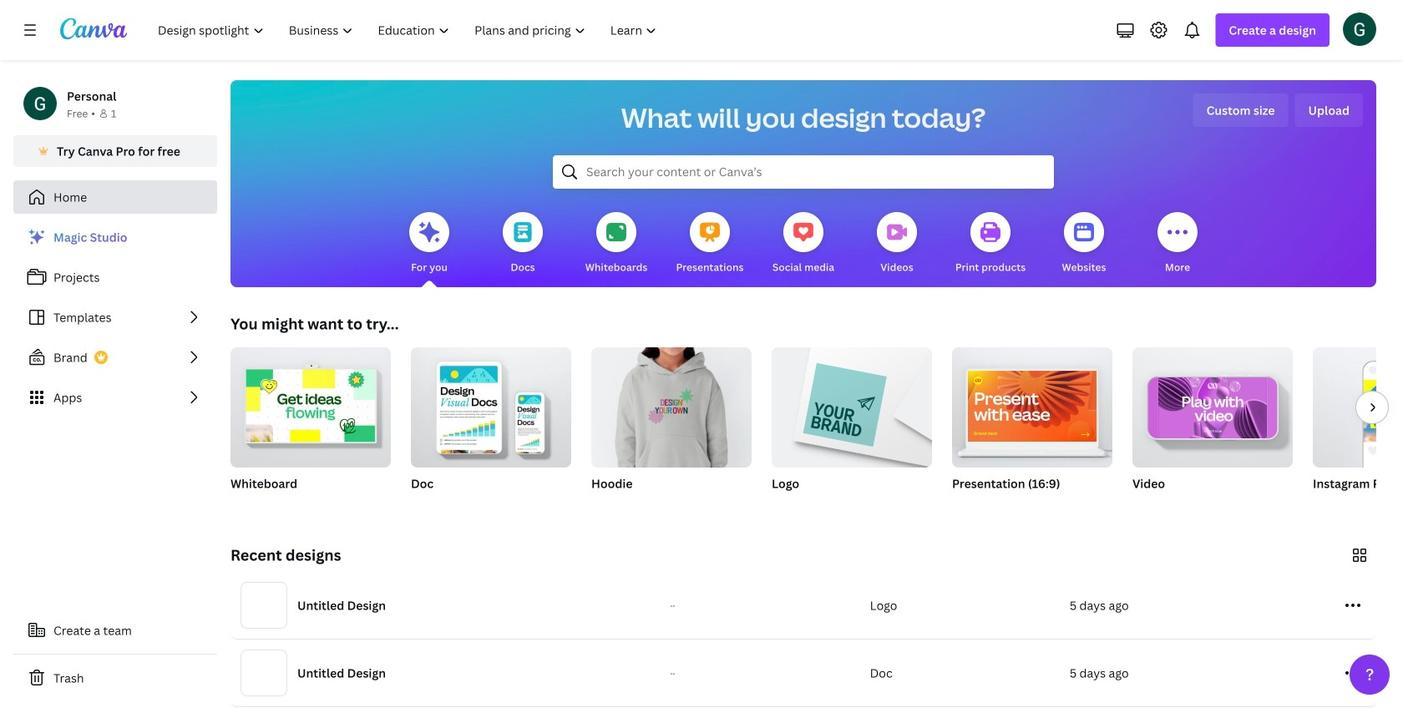 Task type: locate. For each thing, give the bounding box(es) containing it.
group
[[231, 341, 391, 513], [231, 341, 391, 468], [411, 341, 571, 513], [411, 341, 571, 468], [591, 341, 752, 513], [591, 341, 752, 468], [772, 341, 932, 513], [772, 341, 932, 468], [952, 348, 1113, 513], [952, 348, 1113, 468], [1133, 348, 1293, 513], [1313, 348, 1404, 513]]

Search search field
[[586, 156, 1021, 188]]

greg robinson image
[[1343, 12, 1377, 46]]

None search field
[[553, 155, 1054, 189]]

list
[[13, 221, 217, 414]]

top level navigation element
[[147, 13, 671, 47]]



Task type: vqa. For each thing, say whether or not it's contained in the screenshot.
search field on the top
yes



